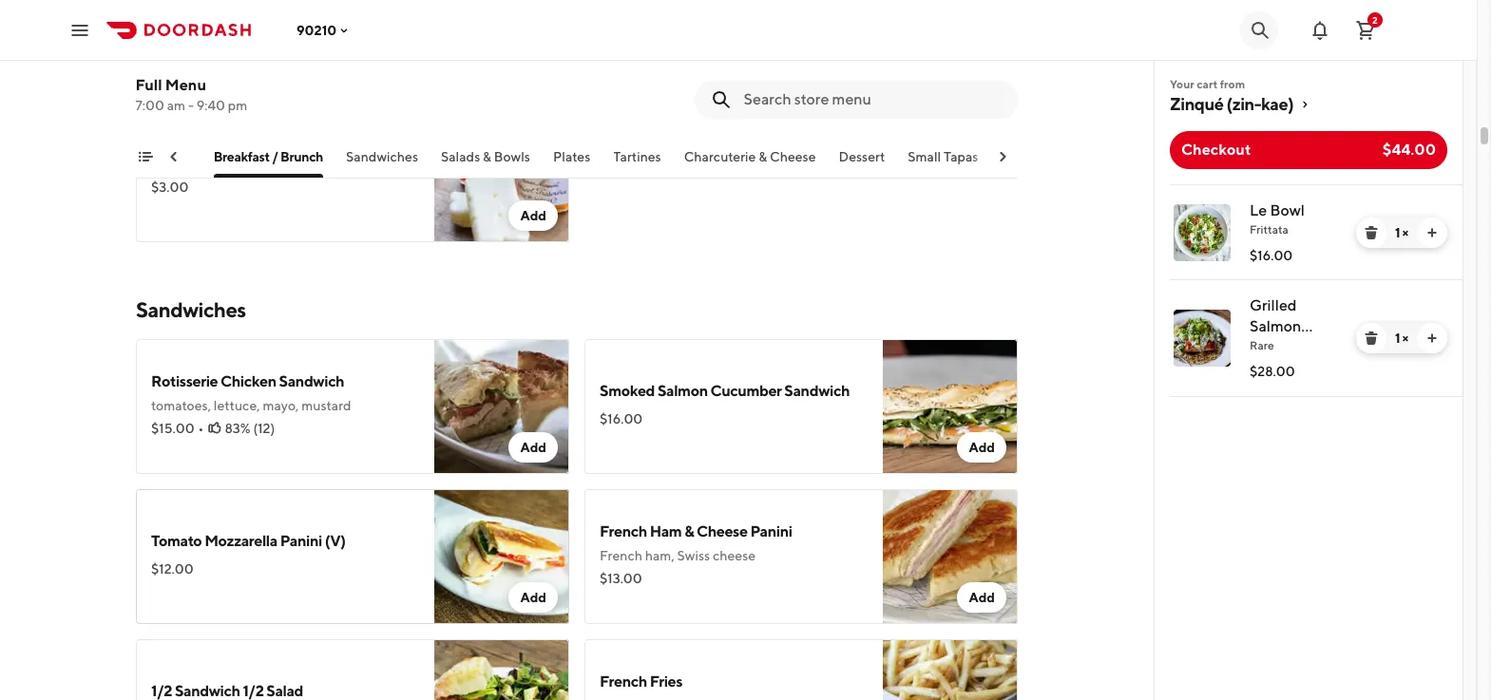 Task type: locate. For each thing, give the bounding box(es) containing it.
breakfast / brunch
[[214, 149, 324, 164]]

1 vertical spatial cheese
[[697, 523, 748, 541]]

smoked salmon cucumber sandwich image
[[883, 339, 1018, 474]]

brunch
[[281, 149, 324, 164]]

salads & bowls button
[[441, 147, 531, 178]]

2 horizontal spatial &
[[759, 149, 768, 164]]

cart
[[1197, 77, 1218, 91]]

french ham & cheese panini image
[[883, 489, 1018, 624]]

sandwich right cucumber
[[784, 382, 850, 400]]

1 horizontal spatial panini
[[750, 523, 792, 541]]

zinqué (zin-kae)
[[1170, 94, 1294, 114]]

$3.00
[[151, 180, 189, 195]]

1 horizontal spatial cheese
[[770, 149, 816, 164]]

sandwiches up rotisserie
[[136, 297, 246, 322]]

add one to cart image for le bowl
[[1425, 225, 1440, 240]]

small
[[908, 149, 942, 164]]

dessert
[[839, 149, 886, 164]]

remove item from cart image
[[1364, 225, 1379, 240]]

1 vertical spatial 1
[[1395, 331, 1400, 346]]

add
[[520, 58, 546, 73], [969, 58, 995, 73], [520, 208, 546, 223], [520, 440, 546, 455], [969, 440, 995, 455], [520, 590, 546, 605], [969, 590, 995, 605]]

pastries
[[143, 149, 191, 164]]

2 french from the top
[[600, 548, 642, 564]]

1 × right remove item from cart image
[[1395, 225, 1409, 240]]

$13.00
[[600, 571, 642, 586]]

french left the ham
[[600, 523, 647, 541]]

× right remove item from cart icon
[[1402, 331, 1409, 346]]

2 1 from the top
[[1395, 331, 1400, 346]]

83% (12)
[[225, 421, 275, 436]]

sandwiches left salads
[[347, 149, 419, 164]]

& inside french ham & cheese panini french ham, swiss cheese $13.00
[[684, 523, 694, 541]]

$28.00
[[1250, 364, 1295, 379]]

french
[[600, 523, 647, 541], [600, 548, 642, 564], [600, 673, 647, 691]]

0 vertical spatial 1 ×
[[1395, 225, 1409, 240]]

0 vertical spatial 1
[[1395, 225, 1400, 240]]

$44.00
[[1383, 141, 1436, 159]]

le bowl frittata
[[1250, 201, 1305, 237]]

charcuterie & cheese button
[[684, 147, 816, 178]]

0 horizontal spatial &
[[483, 149, 492, 164]]

$16.00
[[1250, 248, 1293, 263], [600, 412, 643, 427]]

add button
[[509, 50, 558, 81], [957, 50, 1006, 81], [509, 201, 558, 231], [509, 432, 558, 463], [957, 432, 1006, 463], [509, 583, 558, 613], [957, 583, 1006, 613]]

1 horizontal spatial sandwich
[[784, 382, 850, 400]]

sandwich
[[279, 373, 344, 391], [784, 382, 850, 400]]

panini inside french ham & cheese panini french ham, swiss cheese $13.00
[[750, 523, 792, 541]]

show menu categories image
[[138, 149, 153, 164]]

0 vertical spatial cheese
[[770, 149, 816, 164]]

& for salads
[[483, 149, 492, 164]]

& right the ham
[[684, 523, 694, 541]]

-
[[189, 98, 194, 113]]

90210
[[297, 22, 337, 38]]

$15.00 •
[[151, 421, 204, 436]]

0 vertical spatial salmon
[[1250, 317, 1301, 335]]

salmon down grilled
[[1250, 317, 1301, 335]]

1 vertical spatial ×
[[1402, 331, 1409, 346]]

$4.50
[[151, 29, 188, 45]]

2 1 × from the top
[[1395, 331, 1409, 346]]

0 vertical spatial french
[[600, 523, 647, 541]]

cheese left dessert
[[770, 149, 816, 164]]

sandwich up mustard
[[279, 373, 344, 391]]

× right remove item from cart image
[[1402, 225, 1409, 240]]

ham,
[[645, 548, 675, 564]]

small tapas button
[[908, 147, 979, 178]]

checkout
[[1181, 141, 1251, 159]]

1 add one to cart image from the top
[[1425, 225, 1440, 240]]

jam (ve)
[[151, 150, 212, 168]]

2 × from the top
[[1402, 331, 1409, 346]]

french up $13.00
[[600, 548, 642, 564]]

& left bowls
[[483, 149, 492, 164]]

× for le bowl
[[1402, 225, 1409, 240]]

1
[[1395, 225, 1400, 240], [1395, 331, 1400, 346]]

salmon for cucumber
[[658, 382, 708, 400]]

smoked
[[600, 382, 655, 400]]

french left fries
[[600, 673, 647, 691]]

(gf)
[[1289, 338, 1321, 356]]

0 horizontal spatial cheese
[[697, 523, 748, 541]]

add one to cart image
[[1425, 225, 1440, 240], [1425, 331, 1440, 346]]

salmon
[[1250, 317, 1301, 335], [658, 382, 708, 400]]

salads
[[441, 149, 481, 164]]

1 1 from the top
[[1395, 225, 1400, 240]]

full
[[136, 76, 163, 94]]

bowl
[[1270, 201, 1305, 220]]

cheese inside french ham & cheese panini french ham, swiss cheese $13.00
[[697, 523, 748, 541]]

add one to cart image for grilled salmon plate (gf)
[[1425, 331, 1440, 346]]

cheese
[[770, 149, 816, 164], [697, 523, 748, 541]]

0 vertical spatial add one to cart image
[[1425, 225, 1440, 240]]

2 add one to cart image from the top
[[1425, 331, 1440, 346]]

breakfast
[[214, 149, 270, 164]]

1 1 × from the top
[[1395, 225, 1409, 240]]

sharing
[[1002, 149, 1048, 164]]

$16.00 down the frittata
[[1250, 248, 1293, 263]]

rotisserie
[[151, 373, 218, 391]]

2 vertical spatial french
[[600, 673, 647, 691]]

rotisserie chicken sandwich image
[[434, 339, 569, 474]]

& right charcuterie
[[759, 149, 768, 164]]

1 ×
[[1395, 225, 1409, 240], [1395, 331, 1409, 346]]

salmon right smoked
[[658, 382, 708, 400]]

1 × from the top
[[1402, 225, 1409, 240]]

notification bell image
[[1309, 19, 1332, 41]]

0 vertical spatial $16.00
[[1250, 248, 1293, 263]]

0 vertical spatial sandwiches
[[347, 149, 419, 164]]

1 horizontal spatial &
[[684, 523, 694, 541]]

lettuce,
[[214, 398, 260, 413]]

sandwiches
[[347, 149, 419, 164], [136, 297, 246, 322]]

french fries
[[600, 673, 683, 691]]

2
[[1373, 14, 1378, 25]]

1 vertical spatial add one to cart image
[[1425, 331, 1440, 346]]

×
[[1402, 225, 1409, 240], [1402, 331, 1409, 346]]

0 horizontal spatial salmon
[[658, 382, 708, 400]]

list
[[1155, 184, 1463, 397]]

full menu 7:00 am - 9:40 pm
[[136, 76, 248, 113]]

tapas
[[944, 149, 979, 164]]

0 horizontal spatial $16.00
[[600, 412, 643, 427]]

3 french from the top
[[600, 673, 647, 691]]

add one to cart image right remove item from cart image
[[1425, 225, 1440, 240]]

plates button
[[554, 147, 591, 178]]

charcuterie & cheese
[[684, 149, 816, 164]]

$16.00 down smoked
[[600, 412, 643, 427]]

tartines button
[[614, 147, 662, 178]]

Item Search search field
[[744, 89, 1003, 110]]

& for charcuterie
[[759, 149, 768, 164]]

1 for grilled salmon plate (gf)
[[1395, 331, 1400, 346]]

1 vertical spatial salmon
[[658, 382, 708, 400]]

1 right remove item from cart icon
[[1395, 331, 1400, 346]]

7:00
[[136, 98, 165, 113]]

0 horizontal spatial sandwiches
[[136, 297, 246, 322]]

french for french ham & cheese panini french ham, swiss cheese $13.00
[[600, 523, 647, 541]]

0 horizontal spatial sandwich
[[279, 373, 344, 391]]

jam
[[151, 150, 179, 168]]

0 horizontal spatial panini
[[280, 532, 322, 550]]

tomatoes,
[[151, 398, 211, 413]]

small tapas
[[908, 149, 979, 164]]

1 right remove item from cart image
[[1395, 225, 1400, 240]]

salmon inside grilled salmon plate (gf)
[[1250, 317, 1301, 335]]

panini left the (v)
[[280, 532, 322, 550]]

pastries button
[[143, 147, 191, 178]]

1 horizontal spatial $16.00
[[1250, 248, 1293, 263]]

plate
[[1250, 338, 1286, 356]]

am
[[167, 98, 186, 113]]

cheese up cheese
[[697, 523, 748, 541]]

1 vertical spatial french
[[600, 548, 642, 564]]

2 items, open order cart image
[[1354, 19, 1377, 41]]

•
[[198, 421, 204, 436]]

1 horizontal spatial salmon
[[1250, 317, 1301, 335]]

mustard
[[301, 398, 351, 413]]

add one to cart image right remove item from cart icon
[[1425, 331, 1440, 346]]

panini
[[750, 523, 792, 541], [280, 532, 322, 550]]

(v)
[[325, 532, 346, 550]]

cheese inside "charcuterie & cheese" button
[[770, 149, 816, 164]]

1 vertical spatial 1 ×
[[1395, 331, 1409, 346]]

panini up cheese
[[750, 523, 792, 541]]

&
[[483, 149, 492, 164], [759, 149, 768, 164], [684, 523, 694, 541]]

cheese
[[713, 548, 756, 564]]

1 vertical spatial $16.00
[[600, 412, 643, 427]]

salmon for plate
[[1250, 317, 1301, 335]]

1 × right remove item from cart icon
[[1395, 331, 1409, 346]]

1 french from the top
[[600, 523, 647, 541]]

0 vertical spatial ×
[[1402, 225, 1409, 240]]



Task type: describe. For each thing, give the bounding box(es) containing it.
rotisserie chicken sandwich tomatoes, lettuce, mayo, mustard
[[151, 373, 351, 413]]

charcuterie
[[684, 149, 756, 164]]

/
[[273, 149, 279, 164]]

kae)
[[1261, 94, 1294, 114]]

9:40
[[197, 98, 226, 113]]

zinqué (zin-kae) link
[[1170, 93, 1447, 116]]

jam (ve) image
[[434, 107, 569, 242]]

french for french fries
[[600, 673, 647, 691]]

grilled salmon plate (gf)
[[1250, 297, 1321, 356]]

swiss
[[677, 548, 710, 564]]

french fries image
[[883, 640, 1018, 700]]

(zin-
[[1227, 94, 1261, 114]]

(12)
[[253, 421, 275, 436]]

french ham & cheese panini french ham, swiss cheese $13.00
[[600, 523, 792, 586]]

tartines
[[614, 149, 662, 164]]

bowls
[[494, 149, 531, 164]]

1 for le bowl
[[1395, 225, 1400, 240]]

le
[[1250, 201, 1267, 220]]

fries
[[650, 673, 683, 691]]

grilled salmon plate (gf) image
[[1174, 310, 1231, 367]]

rare
[[1250, 338, 1274, 353]]

ham
[[650, 523, 682, 541]]

(ve)
[[182, 150, 212, 168]]

tomato
[[151, 532, 202, 550]]

2 button
[[1347, 11, 1385, 49]]

plates
[[554, 149, 591, 164]]

sandwich inside rotisserie chicken sandwich tomatoes, lettuce, mayo, mustard
[[279, 373, 344, 391]]

list containing le bowl
[[1155, 184, 1463, 397]]

your cart from
[[1170, 77, 1245, 91]]

$12.00
[[151, 562, 194, 577]]

zinqué
[[1170, 94, 1224, 114]]

frittata
[[1250, 222, 1289, 237]]

remove item from cart image
[[1364, 331, 1379, 346]]

1 × for grilled salmon plate (gf)
[[1395, 331, 1409, 346]]

poilâne toast with butter & jam (v) image
[[883, 0, 1018, 92]]

from
[[1220, 77, 1245, 91]]

menu
[[166, 76, 207, 94]]

your
[[1170, 77, 1195, 91]]

mayo,
[[263, 398, 299, 413]]

chicken
[[221, 373, 276, 391]]

open menu image
[[68, 19, 91, 41]]

1 vertical spatial sandwiches
[[136, 297, 246, 322]]

salads & bowls
[[441, 149, 531, 164]]

cucumber
[[710, 382, 782, 400]]

1 horizontal spatial sandwiches
[[347, 149, 419, 164]]

le bowl image
[[1174, 204, 1231, 261]]

$15.00
[[151, 421, 194, 436]]

egg white frittata zucchini / unit (gf) image
[[434, 0, 569, 92]]

scroll menu navigation right image
[[995, 149, 1010, 164]]

83%
[[225, 421, 251, 436]]

dessert button
[[839, 147, 886, 178]]

mozzarella
[[205, 532, 277, 550]]

1/2 sandwich 1/2 salad image
[[434, 640, 569, 700]]

90210 button
[[297, 22, 352, 38]]

tomato mozzarella panini (v) image
[[434, 489, 569, 624]]

smoked salmon cucumber sandwich
[[600, 382, 850, 400]]

1 × for le bowl
[[1395, 225, 1409, 240]]

grilled
[[1250, 297, 1297, 315]]

tomato mozzarella panini (v)
[[151, 532, 346, 550]]

pm
[[228, 98, 248, 113]]

sandwiches button
[[347, 147, 419, 178]]

scroll menu navigation left image
[[166, 149, 182, 164]]

× for grilled salmon plate (gf)
[[1402, 331, 1409, 346]]

sharing button
[[1002, 147, 1048, 178]]



Task type: vqa. For each thing, say whether or not it's contained in the screenshot.
SQ Pizza min
no



